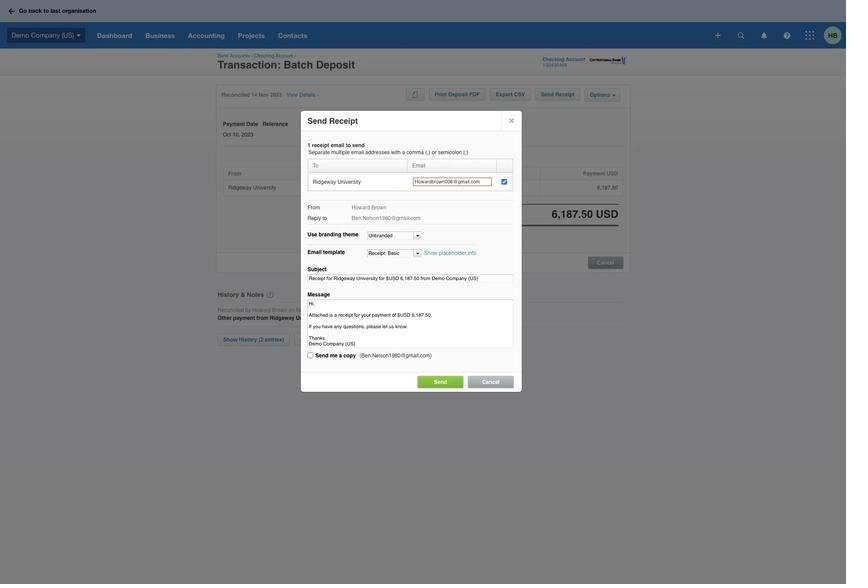 Task type: describe. For each thing, give the bounding box(es) containing it.
print deposit pdf link
[[429, 88, 486, 101]]

to inside 1 receipt email to send separate multiple email addresses with a comma (,) or semicolon (;)
[[346, 142, 351, 148]]

&
[[241, 291, 245, 298]]

1 vertical spatial a
[[339, 353, 342, 359]]

usd
[[607, 170, 618, 177]]

show placeholder info
[[424, 250, 476, 256]]

1 horizontal spatial deposit
[[448, 91, 468, 98]]

0 vertical spatial email
[[331, 142, 344, 148]]

placeholder
[[439, 250, 466, 256]]

with
[[391, 149, 401, 156]]

receipt
[[312, 142, 329, 148]]

payment
[[233, 315, 255, 321]]

show history (2 entries)
[[223, 337, 284, 343]]

payment for payment usd
[[583, 170, 605, 177]]

theme
[[343, 231, 358, 238]]

bank accounts link
[[218, 53, 250, 59]]

hb banner
[[0, 0, 846, 49]]

date for payment date oct 10, 2023
[[246, 121, 258, 127]]

brown inside reconciled by howard brown on nov 14, 2023 at 17:43pm other payment from ridgeway university on 31 august 2011 for 6,187.50
[[272, 307, 287, 313]]

info
[[468, 250, 476, 256]]

send link
[[417, 376, 463, 388]]

addresses
[[365, 149, 390, 156]]

export csv
[[496, 91, 525, 98]]

send me a copy (ben.nelson1980@gmail.com)
[[315, 353, 432, 359]]

howard inside reconciled by howard brown on nov 14, 2023 at 17:43pm other payment from ridgeway university on 31 august 2011 for 6,187.50
[[252, 307, 271, 313]]

invoice number
[[335, 170, 375, 177]]

reconciled by howard brown on nov 14, 2023 at 17:43pm other payment from ridgeway university on 31 august 2011 for 6,187.50
[[218, 307, 400, 321]]

use branding theme
[[307, 231, 358, 238]]

send receipt link
[[535, 88, 580, 101]]

account inside checking account 132435465
[[566, 57, 585, 62]]

nov inside reconciled by howard brown on nov 14, 2023 at 17:43pm other payment from ridgeway university on 31 august 2011 for 6,187.50
[[296, 307, 305, 313]]

svg image inside demo company (us) 'popup button'
[[76, 34, 81, 37]]

inv-
[[335, 185, 345, 191]]

add
[[300, 337, 310, 343]]

hb button
[[824, 22, 846, 49]]

go
[[19, 7, 27, 14]]

0 vertical spatial history
[[218, 291, 239, 298]]

options
[[590, 92, 610, 98]]

semicolon
[[438, 149, 462, 156]]

reply
[[307, 215, 321, 221]]

0 horizontal spatial send receipt
[[307, 116, 358, 125]]

132435465
[[543, 62, 567, 68]]

from
[[256, 315, 268, 321]]

payment usd
[[583, 170, 618, 177]]

demo company (us) button
[[0, 22, 90, 49]]

back
[[28, 7, 42, 14]]

(us)
[[62, 31, 74, 39]]

other
[[218, 315, 232, 321]]

separate
[[308, 149, 330, 156]]

1 horizontal spatial svg image
[[761, 32, 767, 39]]

checking inside bank accounts › checking account › transaction:                batch deposit
[[254, 53, 274, 59]]

svg image inside go back to last organisation link
[[8, 8, 15, 14]]

1 horizontal spatial send receipt
[[541, 91, 574, 98]]

0020
[[345, 185, 357, 191]]

export csv link
[[490, 88, 531, 101]]

1 vertical spatial cancel
[[482, 379, 500, 385]]

1 horizontal spatial cancel
[[597, 260, 614, 266]]

add note
[[300, 337, 323, 343]]

or
[[432, 149, 437, 156]]

pdf
[[469, 91, 480, 98]]

2023 left view
[[270, 92, 282, 98]]

14,
[[307, 307, 314, 313]]

(2
[[259, 337, 263, 343]]

inv-0020 link
[[335, 185, 357, 191]]

10,
[[233, 131, 240, 138]]

ben.nelson1980@gmail.com
[[352, 215, 420, 221]]

payment for payment date oct 10, 2023
[[223, 121, 245, 127]]

0 vertical spatial from
[[228, 170, 241, 177]]

multiple
[[331, 149, 350, 156]]

go back to last organisation link
[[5, 3, 101, 19]]

0 vertical spatial cancel link
[[588, 258, 623, 266]]

show for show placeholder info
[[424, 250, 437, 256]]

copy
[[343, 353, 356, 359]]

account inside bank accounts › checking account › transaction:                batch deposit
[[276, 53, 293, 59]]

14
[[251, 92, 257, 98]]

by
[[245, 307, 251, 313]]

entries)
[[265, 337, 284, 343]]

receipt inside send receipt link
[[555, 91, 574, 98]]

branding
[[319, 231, 341, 238]]

due
[[476, 170, 486, 177]]

last
[[51, 7, 60, 14]]

0 horizontal spatial receipt
[[329, 116, 358, 125]]

oct 9, 2023
[[476, 185, 504, 191]]

0 horizontal spatial ›
[[251, 53, 253, 59]]

csv
[[514, 91, 525, 98]]

hb
[[828, 31, 838, 39]]

note
[[312, 337, 323, 343]]

1 vertical spatial oct
[[476, 185, 485, 191]]

31
[[331, 315, 337, 321]]

(ben.nelson1980@gmail.com)
[[359, 353, 432, 359]]

email for email template
[[307, 249, 322, 255]]

(,)
[[425, 149, 430, 156]]

1
[[307, 142, 310, 148]]

demo company (us)
[[11, 31, 74, 39]]

transaction:
[[218, 59, 281, 71]]

due date
[[476, 170, 499, 177]]

subject
[[307, 266, 327, 273]]

to inside hb banner
[[43, 7, 49, 14]]

export
[[496, 91, 513, 98]]

template
[[323, 249, 345, 255]]



Task type: locate. For each thing, give the bounding box(es) containing it.
› right view
[[317, 92, 319, 98]]

date inside 'payment date oct 10, 2023'
[[246, 121, 258, 127]]

a right the with
[[402, 149, 405, 156]]

0 horizontal spatial cancel
[[482, 379, 500, 385]]

show
[[424, 250, 437, 256], [223, 337, 237, 343]]

0 horizontal spatial a
[[339, 353, 342, 359]]

0 horizontal spatial account
[[276, 53, 293, 59]]

to
[[313, 163, 318, 169]]

0 horizontal spatial payment
[[223, 121, 245, 127]]

0 vertical spatial to
[[43, 7, 49, 14]]

checking right "accounts"
[[254, 53, 274, 59]]

to left 'last'
[[43, 7, 49, 14]]

0 vertical spatial brown
[[371, 205, 386, 211]]

account up view
[[276, 53, 293, 59]]

0 horizontal spatial to
[[43, 7, 49, 14]]

bank accounts › checking account › transaction:                batch deposit
[[218, 53, 355, 71]]

brown
[[371, 205, 386, 211], [272, 307, 287, 313]]

0 vertical spatial send receipt
[[541, 91, 574, 98]]

show placeholder info link
[[424, 250, 476, 256]]

1 vertical spatial deposit
[[448, 91, 468, 98]]

reconciled up other
[[218, 307, 244, 313]]

oct inside 'payment date oct 10, 2023'
[[223, 131, 231, 138]]

nov right 14
[[259, 92, 269, 98]]

a right me
[[339, 353, 342, 359]]

1 horizontal spatial university
[[296, 315, 322, 321]]

1 vertical spatial reconciled
[[218, 307, 244, 313]]

1 vertical spatial nov
[[296, 307, 305, 313]]

receipt down '132435465'
[[555, 91, 574, 98]]

2023 right 10,
[[241, 131, 253, 138]]

comma
[[406, 149, 424, 156]]

1 horizontal spatial brown
[[371, 205, 386, 211]]

add note link
[[294, 334, 329, 346]]

1 horizontal spatial email
[[351, 149, 364, 156]]

1 vertical spatial email
[[307, 249, 322, 255]]

0 horizontal spatial deposit
[[316, 59, 355, 71]]

reconciled 14 nov 2023 view details ›
[[222, 92, 319, 98]]

0 vertical spatial nov
[[259, 92, 269, 98]]

0 horizontal spatial email
[[307, 249, 322, 255]]

send
[[352, 142, 365, 148]]

reconciled inside reconciled by howard brown on nov 14, 2023 at 17:43pm other payment from ridgeway university on 31 august 2011 for 6,187.50
[[218, 307, 244, 313]]

1 vertical spatial email
[[351, 149, 364, 156]]

reconciled for reconciled 14 nov 2023 view details ›
[[222, 92, 250, 98]]

2023 inside reconciled by howard brown on nov 14, 2023 at 17:43pm other payment from ridgeway university on 31 august 2011 for 6,187.50
[[316, 307, 328, 313]]

university
[[338, 179, 361, 185], [253, 185, 276, 191], [296, 315, 322, 321]]

0 horizontal spatial svg image
[[738, 32, 744, 39]]

payment left "usd"
[[583, 170, 605, 177]]

organisation
[[62, 7, 96, 14]]

send receipt down '132435465'
[[541, 91, 574, 98]]

reconciled left 14
[[222, 92, 250, 98]]

0 horizontal spatial 6,187.50
[[379, 315, 400, 321]]

1 vertical spatial payment
[[583, 170, 605, 177]]

1 horizontal spatial details
[[427, 170, 444, 177]]

ridgeway inside reconciled by howard brown on nov 14, 2023 at 17:43pm other payment from ridgeway university on 31 august 2011 for 6,187.50
[[270, 315, 294, 321]]

0 horizontal spatial date
[[246, 121, 258, 127]]

0 horizontal spatial ridgeway
[[228, 185, 251, 191]]

0 vertical spatial show
[[424, 250, 437, 256]]

2 horizontal spatial ridgeway
[[313, 179, 336, 185]]

1 receipt email to send separate multiple email addresses with a comma (,) or semicolon (;)
[[307, 142, 468, 156]]

bank
[[218, 53, 229, 59]]

demo
[[11, 31, 29, 39]]

0 horizontal spatial details
[[299, 92, 315, 98]]

1 horizontal spatial to
[[323, 215, 327, 221]]

None text field
[[413, 178, 492, 186], [368, 250, 414, 257], [413, 178, 492, 186], [368, 250, 414, 257]]

details down or
[[427, 170, 444, 177]]

0 horizontal spatial brown
[[272, 307, 287, 313]]

1 horizontal spatial ridgeway university
[[313, 179, 361, 185]]

notes
[[247, 291, 264, 298]]

from up reply
[[307, 205, 320, 211]]

email up 'multiple'
[[331, 142, 344, 148]]

howard brown
[[352, 205, 386, 211]]

oct left 9,
[[476, 185, 485, 191]]

0 horizontal spatial email
[[331, 142, 344, 148]]

0 vertical spatial a
[[402, 149, 405, 156]]

on left 14,
[[289, 307, 294, 313]]

2 horizontal spatial ›
[[317, 92, 319, 98]]

receipt
[[555, 91, 574, 98], [329, 116, 358, 125]]

1 horizontal spatial howard
[[352, 205, 370, 211]]

navigation inside hb banner
[[90, 22, 709, 49]]

6,187.50 right for
[[379, 315, 400, 321]]

1 vertical spatial on
[[323, 315, 330, 321]]

deposit inside bank accounts › checking account › transaction:                batch deposit
[[316, 59, 355, 71]]

0 horizontal spatial ridgeway university
[[228, 185, 276, 191]]

reconciled
[[222, 92, 250, 98], [218, 307, 244, 313]]

0 horizontal spatial checking
[[254, 53, 274, 59]]

on left "31" at bottom left
[[323, 315, 330, 321]]

1 vertical spatial date
[[488, 170, 499, 177]]

0 vertical spatial email
[[412, 163, 425, 169]]

2 horizontal spatial university
[[338, 179, 361, 185]]

payment inside 'payment date oct 10, 2023'
[[223, 121, 245, 127]]

date
[[246, 121, 258, 127], [488, 170, 499, 177]]

for
[[371, 315, 378, 321]]

1 horizontal spatial 6,187.50
[[597, 185, 618, 191]]

ridgeway university
[[313, 179, 361, 185], [228, 185, 276, 191]]

0 horizontal spatial oct
[[223, 131, 231, 138]]

Message text field
[[307, 300, 513, 348]]

None checkbox
[[501, 179, 507, 185], [307, 353, 313, 358], [501, 179, 507, 185], [307, 353, 313, 358]]

date left reference at the left
[[246, 121, 258, 127]]

history left &
[[218, 291, 239, 298]]

oct
[[223, 131, 231, 138], [476, 185, 485, 191]]

svg image
[[8, 8, 15, 14], [784, 32, 790, 39], [715, 33, 721, 38], [76, 34, 81, 37]]

show for show history (2 entries)
[[223, 337, 237, 343]]

batch
[[284, 59, 313, 71]]

date for due date
[[488, 170, 499, 177]]

email
[[412, 163, 425, 169], [307, 249, 322, 255]]

0 horizontal spatial cancel link
[[468, 376, 514, 388]]

1 horizontal spatial oct
[[476, 185, 485, 191]]

0 vertical spatial 6,187.50
[[597, 185, 618, 191]]

1 horizontal spatial receipt
[[555, 91, 574, 98]]

checking account link
[[254, 53, 293, 59]]

(;)
[[463, 149, 468, 156]]

1 horizontal spatial date
[[488, 170, 499, 177]]

0 vertical spatial payment
[[223, 121, 245, 127]]

2 horizontal spatial svg image
[[805, 31, 814, 40]]

howard down 0020
[[352, 205, 370, 211]]

accounts
[[230, 53, 250, 59]]

0 horizontal spatial show
[[223, 337, 237, 343]]

navigation
[[90, 22, 709, 49]]

reconciled for reconciled by howard brown on nov 14, 2023 at 17:43pm other payment from ridgeway university on 31 august 2011 for 6,187.50
[[218, 307, 244, 313]]

1 horizontal spatial from
[[307, 205, 320, 211]]

email up the subject
[[307, 249, 322, 255]]

howard
[[352, 205, 370, 211], [252, 307, 271, 313]]

ridgeway
[[313, 179, 336, 185], [228, 185, 251, 191], [270, 315, 294, 321]]

to
[[43, 7, 49, 14], [346, 142, 351, 148], [323, 215, 327, 221]]

1 vertical spatial receipt
[[329, 116, 358, 125]]

show history (2 entries) link
[[218, 334, 290, 346]]

checking
[[254, 53, 274, 59], [543, 57, 565, 62]]

0 horizontal spatial howard
[[252, 307, 271, 313]]

a inside 1 receipt email to send separate multiple email addresses with a comma (,) or semicolon (;)
[[402, 149, 405, 156]]

1 vertical spatial brown
[[272, 307, 287, 313]]

0 vertical spatial deposit
[[316, 59, 355, 71]]

howard up from
[[252, 307, 271, 313]]

2 vertical spatial to
[[323, 215, 327, 221]]

from
[[228, 170, 241, 177], [307, 205, 320, 211]]

0 vertical spatial oct
[[223, 131, 231, 138]]

payment
[[223, 121, 245, 127], [583, 170, 605, 177]]

1 horizontal spatial show
[[424, 250, 437, 256]]

› right checking account link
[[294, 53, 296, 59]]

to left send
[[346, 142, 351, 148]]

august
[[338, 315, 356, 321]]

1 horizontal spatial a
[[402, 149, 405, 156]]

0 vertical spatial on
[[289, 307, 294, 313]]

0 vertical spatial reconciled
[[222, 92, 250, 98]]

account up send receipt link
[[566, 57, 585, 62]]

6,187.50 inside reconciled by howard brown on nov 14, 2023 at 17:43pm other payment from ridgeway university on 31 august 2011 for 6,187.50
[[379, 315, 400, 321]]

use
[[307, 231, 317, 238]]

company
[[31, 31, 60, 39]]

1 horizontal spatial cancel link
[[588, 258, 623, 266]]

number
[[355, 170, 375, 177]]

reference
[[262, 121, 288, 127]]

checking up send receipt link
[[543, 57, 565, 62]]

1 vertical spatial to
[[346, 142, 351, 148]]

6,187.50
[[597, 185, 618, 191], [379, 315, 400, 321]]

from down 10,
[[228, 170, 241, 177]]

1 horizontal spatial nov
[[296, 307, 305, 313]]

None text field
[[368, 232, 414, 239]]

2023 right 9,
[[492, 185, 504, 191]]

view details › link
[[286, 92, 319, 99]]

email for email
[[412, 163, 425, 169]]

email template
[[307, 249, 345, 255]]

0 vertical spatial howard
[[352, 205, 370, 211]]

2023
[[270, 92, 282, 98], [241, 131, 253, 138], [492, 185, 504, 191], [316, 307, 328, 313]]

receipt up send
[[329, 116, 358, 125]]

email down send
[[351, 149, 364, 156]]

email down comma
[[412, 163, 425, 169]]

2023 inside 'payment date oct 10, 2023'
[[241, 131, 253, 138]]

1 vertical spatial 6,187.50
[[379, 315, 400, 321]]

0 vertical spatial details
[[299, 92, 315, 98]]

Subject text field
[[307, 274, 513, 283]]

1 vertical spatial show
[[223, 337, 237, 343]]

0 horizontal spatial university
[[253, 185, 276, 191]]

brown up entries)
[[272, 307, 287, 313]]

deposit right batch
[[316, 59, 355, 71]]

payment up 10,
[[223, 121, 245, 127]]

1 horizontal spatial account
[[566, 57, 585, 62]]

reply to
[[307, 215, 327, 221]]

svg image
[[805, 31, 814, 40], [738, 32, 744, 39], [761, 32, 767, 39]]

1 horizontal spatial payment
[[583, 170, 605, 177]]

1 horizontal spatial ridgeway
[[270, 315, 294, 321]]

view
[[286, 92, 298, 98]]

show left the placeholder
[[424, 250, 437, 256]]

6,187.50 usd
[[552, 208, 618, 221]]

6,187.50 down "usd"
[[597, 185, 618, 191]]

history & notes
[[218, 291, 264, 298]]

message
[[307, 292, 330, 298]]

invoice
[[335, 170, 353, 177]]

› right "accounts"
[[251, 53, 253, 59]]

2 horizontal spatial to
[[346, 142, 351, 148]]

send receipt
[[541, 91, 574, 98], [307, 116, 358, 125]]

at
[[329, 307, 333, 313]]

2023 left the at
[[316, 307, 328, 313]]

go back to last organisation
[[19, 7, 96, 14]]

1 vertical spatial history
[[239, 337, 257, 343]]

me
[[330, 353, 338, 359]]

1 vertical spatial send receipt
[[307, 116, 358, 125]]

payment date oct 10, 2023
[[223, 121, 258, 138]]

cancel link
[[588, 258, 623, 266], [468, 376, 514, 388]]

date right due
[[488, 170, 499, 177]]

checking inside checking account 132435465
[[543, 57, 565, 62]]

›
[[251, 53, 253, 59], [294, 53, 296, 59], [317, 92, 319, 98]]

history
[[218, 291, 239, 298], [239, 337, 257, 343]]

details right view
[[299, 92, 315, 98]]

1 vertical spatial cancel link
[[468, 376, 514, 388]]

1 vertical spatial howard
[[252, 307, 271, 313]]

show down other
[[223, 337, 237, 343]]

0 horizontal spatial on
[[289, 307, 294, 313]]

send receipt up receipt
[[307, 116, 358, 125]]

1 vertical spatial details
[[427, 170, 444, 177]]

university inside reconciled by howard brown on nov 14, 2023 at 17:43pm other payment from ridgeway university on 31 august 2011 for 6,187.50
[[296, 315, 322, 321]]

deposit left pdf
[[448, 91, 468, 98]]

0 horizontal spatial from
[[228, 170, 241, 177]]

1 horizontal spatial ›
[[294, 53, 296, 59]]

1 vertical spatial from
[[307, 205, 320, 211]]

print deposit pdf
[[435, 91, 480, 98]]

history left (2
[[239, 337, 257, 343]]

1 horizontal spatial checking
[[543, 57, 565, 62]]

1 horizontal spatial email
[[412, 163, 425, 169]]

to right reply
[[323, 215, 327, 221]]

0 horizontal spatial nov
[[259, 92, 269, 98]]

0 vertical spatial receipt
[[555, 91, 574, 98]]

oct left 10,
[[223, 131, 231, 138]]

brown up the ben.nelson1980@gmail.com
[[371, 205, 386, 211]]

0 vertical spatial cancel
[[597, 260, 614, 266]]

2011
[[358, 315, 369, 321]]

print
[[435, 91, 447, 98]]

nov left 14,
[[296, 307, 305, 313]]



Task type: vqa. For each thing, say whether or not it's contained in the screenshot.
The Due
yes



